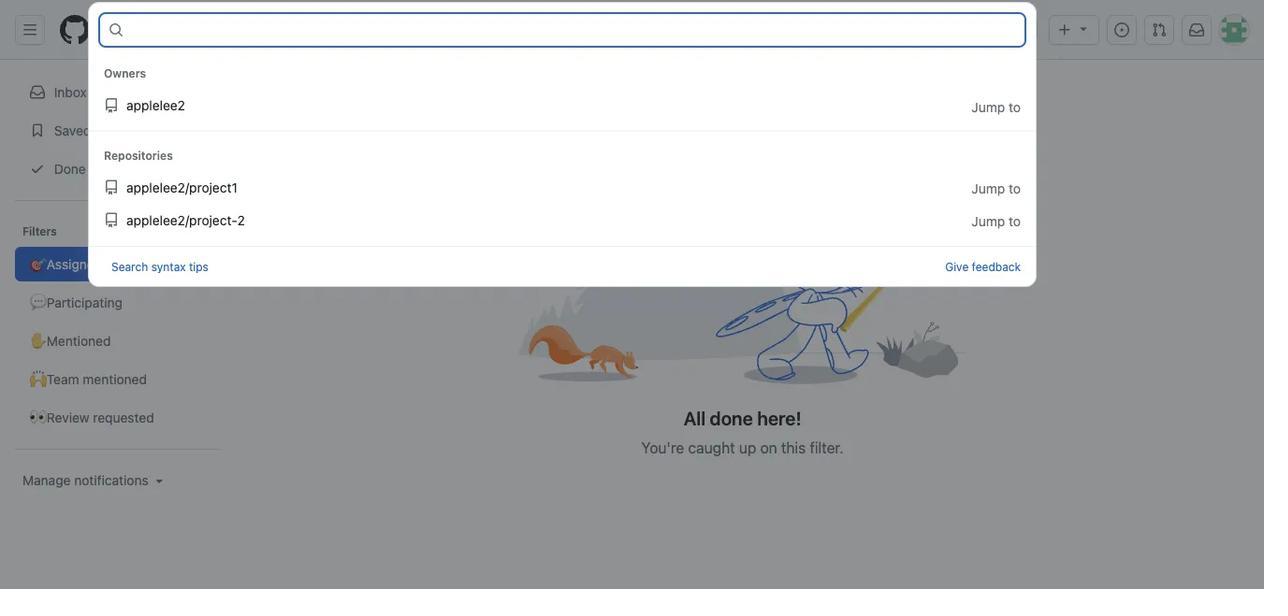 Task type: describe. For each thing, give the bounding box(es) containing it.
give feedback
[[945, 260, 1021, 273]]

jump to for applelee2/project-2
[[972, 214, 1021, 229]]

manage notifications
[[22, 473, 149, 488]]

✋ mentioned
[[30, 333, 111, 349]]

search
[[111, 260, 148, 273]]

requested
[[93, 410, 154, 425]]

0 vertical spatial triangle down image
[[1076, 21, 1091, 36]]

🎯
[[30, 256, 43, 272]]

applelee2
[[126, 98, 185, 113]]

jump to for applelee2
[[972, 99, 1021, 115]]

review
[[47, 410, 89, 425]]

💬 participating
[[30, 295, 123, 310]]

✋
[[30, 333, 43, 349]]

to for applelee2/project-2
[[1009, 214, 1021, 229]]

saved link
[[15, 113, 221, 148]]

owners
[[104, 67, 146, 80]]

up
[[739, 439, 756, 457]]

done
[[710, 408, 753, 430]]

done
[[51, 161, 86, 176]]

to for applelee2
[[1009, 99, 1021, 115]]

here!
[[757, 408, 801, 430]]

👀
[[30, 410, 43, 425]]

filter.
[[810, 439, 844, 457]]

👀 review requested link
[[15, 401, 221, 435]]

🙌 team mentioned
[[30, 372, 147, 387]]

command palette image
[[1003, 22, 1018, 37]]

give
[[945, 260, 969, 273]]

assigned
[[47, 256, 102, 272]]

all done here! you're caught up on this filter.
[[641, 408, 844, 457]]

jump to for applelee2/project1
[[972, 181, 1021, 196]]

search
[[194, 22, 235, 37]]

applelee2/project1
[[126, 179, 238, 195]]

2
[[237, 213, 245, 228]]

jump for applelee2/project-2
[[972, 214, 1005, 229]]

inbox
[[54, 84, 87, 100]]

applelee2/project-
[[126, 213, 237, 228]]

🙌 team mentioned link
[[15, 362, 221, 397]]

triangle down image inside manage notifications 'popup button'
[[152, 474, 167, 488]]

✋ mentioned link
[[15, 324, 221, 358]]



Task type: locate. For each thing, give the bounding box(es) containing it.
to for applelee2/project1
[[1009, 181, 1021, 196]]

team
[[47, 372, 79, 387]]

jump
[[972, 99, 1005, 115], [972, 181, 1005, 196], [972, 214, 1005, 229]]

0 vertical spatial jump to
[[972, 99, 1021, 115]]

2 vertical spatial jump to
[[972, 214, 1021, 229]]

all
[[684, 408, 705, 430]]

git pull request image
[[1152, 22, 1167, 37]]

3 jump from the top
[[972, 214, 1005, 229]]

done link
[[15, 152, 221, 186]]

🎯 assigned link
[[15, 247, 221, 282]]

feedback
[[972, 260, 1021, 273]]

applelee2/project-2
[[126, 213, 245, 228]]

mentioned
[[83, 372, 147, 387]]

tips
[[189, 260, 209, 273]]

on
[[760, 439, 777, 457]]

type
[[131, 22, 164, 37]]

repositories
[[104, 149, 173, 162]]

2 jump to from the top
[[972, 181, 1021, 196]]

1 horizontal spatial triangle down image
[[1076, 21, 1091, 36]]

manage
[[22, 473, 71, 488]]

👀 review requested
[[30, 410, 154, 425]]

💬 participating link
[[15, 285, 221, 320]]

filters
[[22, 225, 57, 238]]

notifications image
[[1189, 22, 1204, 37]]

dialog containing applelee2
[[88, 2, 1037, 287]]

bookmark image
[[30, 123, 45, 138]]

mentioned
[[47, 333, 111, 349]]

1 vertical spatial triangle down image
[[152, 474, 167, 488]]

homepage image
[[60, 15, 90, 45]]

0 horizontal spatial triangle down image
[[152, 474, 167, 488]]

this
[[781, 439, 806, 457]]

check image
[[30, 161, 45, 176]]

0 vertical spatial jump
[[972, 99, 1005, 115]]

suggestions list box
[[89, 50, 1036, 246]]

1 vertical spatial jump
[[972, 181, 1005, 196]]

saved
[[51, 123, 91, 138]]

to
[[179, 22, 191, 37], [1009, 99, 1021, 115], [1009, 181, 1021, 196], [1009, 214, 1021, 229]]

search syntax tips
[[111, 260, 209, 273]]

triangle down image
[[1076, 21, 1091, 36], [152, 474, 167, 488]]

give feedback button
[[945, 258, 1021, 275]]

syntax
[[151, 260, 186, 273]]

2 jump from the top
[[972, 181, 1005, 196]]

inbox link
[[15, 75, 221, 109]]

caught
[[688, 439, 735, 457]]

1 jump from the top
[[972, 99, 1005, 115]]

inbox image
[[30, 85, 45, 100]]

Filter notifications text field
[[236, 75, 809, 105]]

3 jump to from the top
[[972, 214, 1021, 229]]

participating
[[47, 295, 123, 310]]

search syntax tips link
[[111, 258, 209, 275]]

🎯 assigned
[[30, 256, 102, 272]]

customize filters image
[[199, 223, 214, 238]]

1 jump to from the top
[[972, 99, 1021, 115]]

jump to
[[972, 99, 1021, 115], [972, 181, 1021, 196], [972, 214, 1021, 229]]

filter zero image
[[518, 180, 967, 392]]

notifications
[[74, 473, 149, 488]]

to search
[[175, 22, 235, 37]]

you're
[[641, 439, 684, 457]]

💬
[[30, 295, 43, 310]]

manage notifications button
[[22, 472, 167, 490]]

plus image
[[1057, 22, 1072, 37]]

2 vertical spatial jump
[[972, 214, 1005, 229]]

None text field
[[131, 15, 1024, 45]]

triangle down image right notifications
[[152, 474, 167, 488]]

issue opened image
[[1115, 22, 1130, 37]]

🙌
[[30, 372, 43, 387]]

dialog
[[88, 2, 1037, 287]]

1 vertical spatial jump to
[[972, 181, 1021, 196]]

jump for applelee2/project1
[[972, 181, 1005, 196]]

jump for applelee2
[[972, 99, 1005, 115]]

notifications element
[[15, 60, 221, 536]]

triangle down image right plus image
[[1076, 21, 1091, 36]]



Task type: vqa. For each thing, say whether or not it's contained in the screenshot.
applelee2/project1
yes



